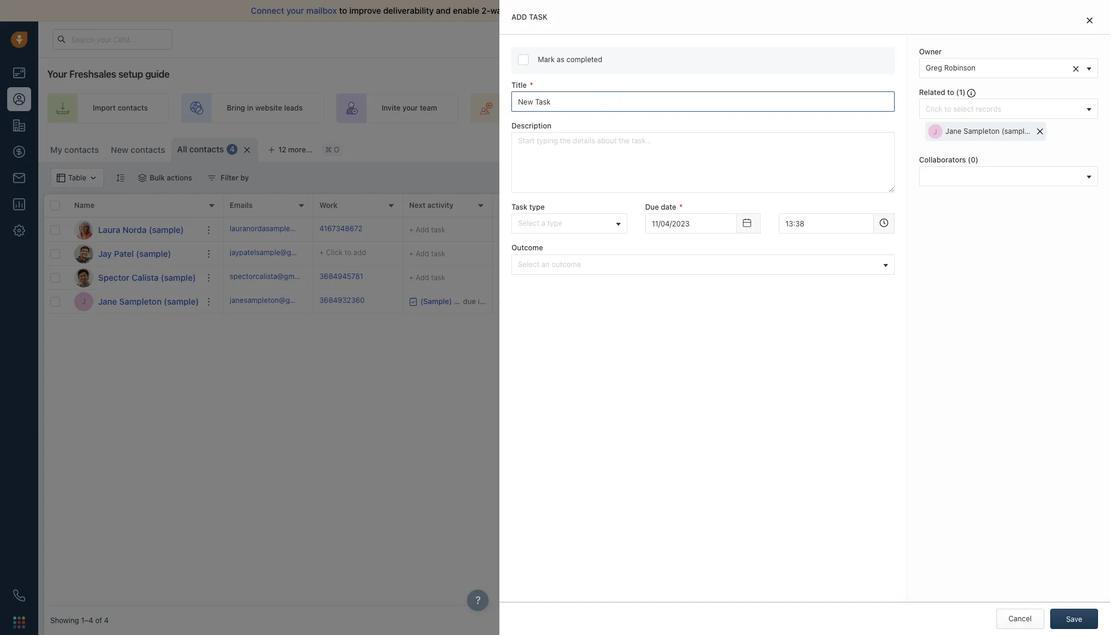 Task type: locate. For each thing, give the bounding box(es) containing it.
explore
[[884, 34, 910, 43]]

1 horizontal spatial 1
[[1058, 29, 1061, 38]]

1 vertical spatial import contacts
[[952, 144, 1008, 153]]

1 select from the top
[[518, 219, 539, 228]]

row group containing 37
[[224, 218, 1104, 314]]

sales right create
[[706, 104, 724, 113]]

0 horizontal spatial leads
[[284, 104, 303, 113]]

greg robinson for 37
[[693, 225, 742, 234]]

1 link
[[1046, 28, 1065, 48]]

greg for 54
[[693, 273, 709, 282]]

my contacts button
[[44, 138, 105, 162], [50, 145, 99, 155]]

type right a
[[547, 219, 562, 228]]

3 + click to add from the top
[[589, 273, 635, 282]]

grid
[[44, 193, 1104, 607]]

1 row group from the left
[[44, 218, 224, 314]]

sampleton
[[964, 127, 1000, 136], [119, 296, 162, 307]]

cell
[[941, 218, 1104, 242], [941, 242, 1104, 266], [941, 266, 1104, 289], [583, 290, 672, 313], [672, 290, 762, 313], [762, 290, 852, 313], [941, 290, 1104, 313]]

(sample) for e corp (sample) link
[[883, 249, 912, 258]]

0 vertical spatial jane
[[945, 127, 962, 136]]

)
[[963, 88, 965, 97], [975, 156, 978, 165]]

(sample) right calista
[[161, 272, 196, 283]]

select inside button
[[518, 260, 539, 269]]

of right 1–4
[[95, 617, 102, 626]]

j down s "image"
[[82, 297, 86, 306]]

0 vertical spatial 1
[[1058, 29, 1061, 38]]

1 vertical spatial of
[[95, 617, 102, 626]]

1 vertical spatial type
[[547, 219, 562, 228]]

jane sampleton (sample) inside press space to select this row. row
[[98, 296, 199, 307]]

add inside × "tab panel"
[[512, 13, 527, 22]]

enable
[[453, 5, 479, 16]]

1 horizontal spatial type
[[547, 219, 562, 228]]

1 horizontal spatial jane sampleton (sample)
[[945, 127, 1031, 136]]

route leads to your team link
[[471, 93, 624, 123]]

import down "your freshsales setup guide" at the left top
[[93, 104, 116, 113]]

add for 54
[[623, 273, 635, 282]]

plans
[[912, 34, 931, 43]]

add for 18
[[623, 249, 635, 258]]

3684945781
[[319, 272, 363, 281]]

row group
[[44, 218, 224, 314], [224, 218, 1104, 314]]

contacts right new at the left top
[[131, 145, 165, 155]]

1 right related
[[959, 88, 963, 97]]

new contacts button
[[105, 138, 171, 162], [111, 145, 165, 155]]

cancel
[[1009, 615, 1032, 624]]

1 vertical spatial + click to add
[[589, 249, 635, 258]]

4
[[230, 145, 235, 154], [104, 617, 109, 626]]

+ click to add for 18
[[589, 249, 635, 258]]

54
[[499, 272, 511, 283]]

(sample) right inc
[[891, 225, 921, 234]]

1 horizontal spatial )
[[975, 156, 978, 165]]

1 horizontal spatial of
[[529, 5, 537, 16]]

press space to select this row. row containing spector calista (sample)
[[44, 266, 224, 290]]

lauranordasample@gmail.com link
[[230, 224, 331, 236]]

jane sampleton (sample) down spector calista (sample) link
[[98, 296, 199, 307]]

press space to select this row. row containing 54
[[224, 266, 1104, 290]]

0 vertical spatial jane sampleton (sample)
[[945, 127, 1031, 136]]

import for the "import contacts" button
[[952, 144, 975, 153]]

acme inc (sample) link
[[858, 225, 921, 234]]

all contacts 4
[[177, 144, 235, 154]]

(sample) inside "link"
[[164, 296, 199, 307]]

jane down spector
[[98, 296, 117, 307]]

1 team from the left
[[420, 104, 437, 113]]

set
[[839, 104, 850, 113]]

select inside button
[[518, 219, 539, 228]]

) right collaborators on the top right
[[975, 156, 978, 165]]

0 horizontal spatial import
[[93, 104, 116, 113]]

0 vertical spatial import contacts
[[93, 104, 148, 113]]

0 horizontal spatial type
[[529, 203, 545, 212]]

None text field
[[779, 214, 874, 234]]

j up collaborators on the top right
[[933, 127, 937, 136]]

(sample) for jay patel (sample) link
[[136, 249, 171, 259]]

1 horizontal spatial import
[[952, 144, 975, 153]]

leads right website
[[284, 104, 303, 113]]

select left a
[[518, 219, 539, 228]]

2 select from the top
[[518, 260, 539, 269]]

× dialog
[[500, 0, 1110, 636]]

close image
[[1087, 17, 1093, 24]]

j
[[933, 127, 937, 136], [82, 297, 86, 306]]

robinson inside × "tab panel"
[[944, 63, 976, 72]]

0 horizontal spatial team
[[420, 104, 437, 113]]

1 vertical spatial j
[[82, 297, 86, 306]]

Search your CRM... text field
[[53, 29, 172, 50]]

1 vertical spatial jane
[[98, 296, 117, 307]]

widgetz.io
[[858, 297, 894, 306]]

2 row group from the left
[[224, 218, 1104, 314]]

team
[[420, 104, 437, 113], [585, 104, 602, 113]]

contacts right all
[[189, 144, 224, 154]]

4167348672
[[319, 224, 363, 233]]

1 horizontal spatial import contacts
[[952, 144, 1008, 153]]

0 horizontal spatial 1
[[959, 88, 963, 97]]

(sample) down spector calista (sample) link
[[164, 296, 199, 307]]

0 horizontal spatial sales
[[706, 104, 724, 113]]

techcave (sample)
[[858, 273, 921, 282]]

4 up the filter by
[[230, 145, 235, 154]]

spector
[[98, 272, 129, 283]]

filter
[[221, 173, 238, 182]]

robinson for 54
[[711, 273, 742, 282]]

contacts right my
[[64, 145, 99, 155]]

1 vertical spatial sampleton
[[119, 296, 162, 307]]

0 vertical spatial (
[[956, 88, 959, 97]]

(sample) up spector calista (sample)
[[136, 249, 171, 259]]

in
[[247, 104, 253, 113]]

jane inside "link"
[[98, 296, 117, 307]]

1 horizontal spatial j
[[933, 127, 937, 136]]

sampleton inside × "tab panel"
[[964, 127, 1000, 136]]

1 qualified from the top
[[781, 225, 811, 234]]

j inside × "tab panel"
[[933, 127, 937, 136]]

your freshsales setup guide
[[47, 69, 170, 80]]

1 horizontal spatial sampleton
[[964, 127, 1000, 136]]

contacts inside the "import contacts" button
[[977, 144, 1008, 153]]

0 horizontal spatial jane sampleton (sample)
[[98, 296, 199, 307]]

1 right what's new image
[[1058, 29, 1061, 38]]

1 horizontal spatial leads
[[538, 104, 557, 113]]

None search field
[[923, 171, 1083, 183]]

1 vertical spatial import
[[952, 144, 975, 153]]

0 vertical spatial 4
[[230, 145, 235, 154]]

0 vertical spatial j
[[933, 127, 937, 136]]

(sample) right norda
[[149, 225, 184, 235]]

import contacts button
[[936, 138, 1014, 158]]

leads right route
[[538, 104, 557, 113]]

( right collaborators on the top right
[[968, 156, 971, 165]]

setup
[[118, 69, 143, 80]]

next activity
[[409, 201, 454, 210]]

(sample) right corp
[[883, 249, 912, 258]]

container_wx8msf4aqz5i3rn1 image inside the filter by button
[[208, 174, 216, 182]]

import contacts up 0 at the right of the page
[[952, 144, 1008, 153]]

greg robinson for 54
[[693, 273, 742, 282]]

0 vertical spatial select
[[518, 219, 539, 228]]

title
[[512, 81, 527, 90]]

1 horizontal spatial 4
[[230, 145, 235, 154]]

team right invite
[[420, 104, 437, 113]]

0 horizontal spatial j
[[82, 297, 86, 306]]

import contacts down the setup
[[93, 104, 148, 113]]

more...
[[288, 145, 313, 154]]

all contacts link
[[177, 144, 224, 155]]

mailbox
[[306, 5, 337, 16]]

(sample) for spector calista (sample) link
[[161, 272, 196, 283]]

1 vertical spatial select
[[518, 260, 539, 269]]

task for 37
[[431, 225, 445, 234]]

+ click to add for 37
[[589, 225, 635, 234]]

+ click to add for 54
[[589, 273, 635, 282]]

select for select a type
[[518, 219, 539, 228]]

jane up the "import contacts" button
[[945, 127, 962, 136]]

1 + click to add from the top
[[589, 225, 635, 234]]

date
[[661, 203, 676, 212]]

contacts down click to select records search field
[[977, 144, 1008, 153]]

robinson
[[944, 63, 976, 72], [711, 225, 742, 234], [711, 249, 742, 258], [711, 273, 742, 282]]

1 vertical spatial (
[[968, 156, 971, 165]]

save button
[[1050, 609, 1098, 630]]

0 vertical spatial of
[[529, 5, 537, 16]]

(sample) down click to select records search field
[[1002, 127, 1031, 136]]

due
[[645, 203, 659, 212]]

task for 54
[[431, 273, 445, 282]]

container_wx8msf4aqz5i3rn1 image
[[138, 174, 147, 182], [208, 174, 216, 182], [681, 226, 690, 234], [681, 250, 690, 258], [681, 274, 690, 282], [409, 298, 417, 306]]

jaypatelsample@gmail.com link
[[230, 248, 321, 260]]

(sample) for laura norda (sample) link
[[149, 225, 184, 235]]

import contacts inside button
[[952, 144, 1008, 153]]

greg inside × "tab panel"
[[926, 63, 942, 72]]

task for 18
[[431, 249, 445, 258]]

0 vertical spatial + click to add
[[589, 225, 635, 234]]

1 horizontal spatial team
[[585, 104, 602, 113]]

import contacts for the "import contacts" button
[[952, 144, 1008, 153]]

explore plans
[[884, 34, 931, 43]]

type
[[529, 203, 545, 212], [547, 219, 562, 228]]

freshworks switcher image
[[13, 617, 25, 629]]

task inside × "tab panel"
[[529, 13, 548, 22]]

import inside button
[[952, 144, 975, 153]]

to
[[339, 5, 347, 16], [947, 88, 954, 97], [559, 104, 566, 113], [614, 225, 621, 234], [345, 248, 351, 257], [614, 249, 621, 258], [614, 273, 621, 282]]

robinson for 18
[[711, 249, 742, 258]]

j inside press space to select this row. row
[[82, 297, 86, 306]]

type up select a type
[[529, 203, 545, 212]]

s image
[[74, 268, 93, 287]]

1 inside "link"
[[1058, 29, 1061, 38]]

1 vertical spatial 4
[[104, 617, 109, 626]]

0 vertical spatial + add task
[[409, 225, 445, 234]]

0 horizontal spatial jane
[[98, 296, 117, 307]]

team down completed
[[585, 104, 602, 113]]

2 vertical spatial + add task
[[409, 273, 445, 282]]

1 vertical spatial + add task
[[409, 249, 445, 258]]

phone element
[[7, 584, 31, 608]]

laura norda (sample)
[[98, 225, 184, 235]]

import for import contacts link
[[93, 104, 116, 113]]

qualified up unqualified
[[781, 225, 811, 234]]

1 vertical spatial qualified
[[781, 273, 811, 282]]

create
[[681, 104, 704, 113]]

lauranordasample@gmail.com
[[230, 224, 331, 233]]

2 qualified from the top
[[781, 273, 811, 282]]

l image
[[74, 220, 93, 240]]

1 horizontal spatial jane
[[945, 127, 962, 136]]

guide
[[145, 69, 170, 80]]

12 more...
[[278, 145, 313, 154]]

Start typing the details about the task… text field
[[512, 132, 895, 193]]

way
[[490, 5, 506, 16]]

press space to select this row. row containing jay patel (sample)
[[44, 242, 224, 266]]

by
[[240, 173, 249, 182]]

+ add task
[[409, 225, 445, 234], [409, 249, 445, 258], [409, 273, 445, 282]]

2 vertical spatial + click to add
[[589, 273, 635, 282]]

1 inside × "tab panel"
[[959, 88, 963, 97]]

spector calista (sample) link
[[98, 272, 196, 284]]

1 vertical spatial 1
[[959, 88, 963, 97]]

sequence
[[726, 104, 760, 113]]

spectorcalista@gmail.com 3684945781
[[230, 272, 363, 281]]

your left the mailbox
[[286, 5, 304, 16]]

e corp (sample) link
[[858, 249, 912, 258]]

0 vertical spatial sampleton
[[964, 127, 1000, 136]]

import up 0 at the right of the page
[[952, 144, 975, 153]]

0 horizontal spatial (
[[956, 88, 959, 97]]

2 + add task from the top
[[409, 249, 445, 258]]

sampleton down calista
[[119, 296, 162, 307]]

Title text field
[[512, 92, 895, 112]]

all
[[177, 144, 187, 154]]

0 horizontal spatial import contacts
[[93, 104, 148, 113]]

add for 37
[[623, 225, 635, 234]]

0 vertical spatial qualified
[[781, 225, 811, 234]]

0 vertical spatial import
[[93, 104, 116, 113]]

press space to select this row. row
[[44, 218, 224, 242], [224, 218, 1104, 242], [44, 242, 224, 266], [224, 242, 1104, 266], [44, 266, 224, 290], [224, 266, 1104, 290], [44, 290, 224, 314], [224, 290, 1104, 314]]

0 horizontal spatial 4
[[104, 617, 109, 626]]

none search field inside × "tab panel"
[[923, 171, 1083, 183]]

customize table button
[[847, 138, 930, 158]]

inc
[[879, 225, 889, 234]]

0 horizontal spatial sampleton
[[119, 296, 162, 307]]

conversations.
[[562, 5, 620, 16]]

1 horizontal spatial sales
[[880, 104, 898, 113]]

-- text field
[[645, 214, 737, 234]]

invite your team link
[[336, 93, 459, 123]]

jane sampleton (sample) up import contacts group
[[945, 127, 1031, 136]]

qualified
[[781, 225, 811, 234], [781, 273, 811, 282]]

) right related
[[963, 88, 965, 97]]

select down outcome
[[518, 260, 539, 269]]

Click to select records search field
[[923, 103, 1083, 116]]

1 vertical spatial jane sampleton (sample)
[[98, 296, 199, 307]]

jaypatelsample@gmail.com
[[230, 248, 321, 257]]

2 + click to add from the top
[[589, 249, 635, 258]]

email
[[539, 5, 560, 16]]

sampleton up import contacts group
[[964, 127, 1000, 136]]

qualified down unqualified
[[781, 273, 811, 282]]

phone image
[[13, 590, 25, 602]]

jane
[[945, 127, 962, 136], [98, 296, 117, 307]]

3 + add task from the top
[[409, 273, 445, 282]]

1 leads from the left
[[284, 104, 303, 113]]

1 + add task from the top
[[409, 225, 445, 234]]

4 right 1–4
[[104, 617, 109, 626]]

e corp (sample)
[[858, 249, 912, 258]]

import
[[93, 104, 116, 113], [952, 144, 975, 153]]

table
[[905, 144, 923, 153]]

( right related
[[956, 88, 959, 97]]

actions
[[167, 173, 192, 182]]

add
[[512, 13, 527, 22], [416, 225, 429, 234], [416, 249, 429, 258], [416, 273, 429, 282]]

press space to select this row. row containing jane sampleton (sample)
[[44, 290, 224, 314]]

sales
[[706, 104, 724, 113], [880, 104, 898, 113]]

contacts down the setup
[[118, 104, 148, 113]]

sales left pipeline
[[880, 104, 898, 113]]

0 vertical spatial )
[[963, 88, 965, 97]]

of right the sync
[[529, 5, 537, 16]]

1 sales from the left
[[706, 104, 724, 113]]

of
[[529, 5, 537, 16], [95, 617, 102, 626]]

(sample) inside × "tab panel"
[[1002, 127, 1031, 136]]

improve
[[349, 5, 381, 16]]

press space to select this row. row containing laura norda (sample)
[[44, 218, 224, 242]]



Task type: describe. For each thing, give the bounding box(es) containing it.
up
[[852, 104, 861, 113]]

cancel button
[[996, 609, 1044, 630]]

collaborators ( 0 )
[[919, 156, 978, 165]]

(sample) for jane sampleton (sample) "link"
[[164, 296, 199, 307]]

your
[[47, 69, 67, 80]]

what's new image
[[1023, 36, 1032, 44]]

container_wx8msf4aqz5i3rn1 image inside bulk actions button
[[138, 174, 147, 182]]

route leads to your team
[[516, 104, 602, 113]]

45
[[499, 296, 511, 307]]

+ add task for 54
[[409, 273, 445, 282]]

click for 37
[[595, 225, 612, 234]]

import contacts group
[[936, 138, 1034, 158]]

4 inside all contacts 4
[[230, 145, 235, 154]]

3684932360 link
[[319, 295, 365, 308]]

connect your mailbox to improve deliverability and enable 2-way sync of email conversations.
[[251, 5, 620, 16]]

2 leads from the left
[[538, 104, 557, 113]]

37
[[499, 224, 510, 235]]

janesampleton@gmail.com
[[230, 296, 320, 305]]

0 horizontal spatial of
[[95, 617, 102, 626]]

task
[[512, 203, 527, 212]]

activity
[[427, 201, 454, 210]]

score
[[499, 201, 519, 210]]

greg for 18
[[693, 249, 709, 258]]

jane sampleton (sample) link
[[98, 296, 199, 308]]

your right up on the top of page
[[863, 104, 878, 113]]

my contacts
[[50, 145, 99, 155]]

deliverability
[[383, 5, 434, 16]]

+ add task for 18
[[409, 249, 445, 258]]

save
[[1066, 615, 1082, 624]]

send email image
[[992, 34, 1000, 44]]

jane sampleton (sample) inside × "tab panel"
[[945, 127, 1031, 136]]

to inside × "tab panel"
[[947, 88, 954, 97]]

work
[[319, 201, 338, 210]]

sampleton inside "link"
[[119, 296, 162, 307]]

and
[[436, 5, 451, 16]]

4167348672 link
[[319, 224, 363, 236]]

emails
[[230, 201, 253, 210]]

(sample) down techcave (sample)
[[896, 297, 926, 306]]

greg robinson inside × "tab panel"
[[926, 63, 976, 72]]

spectorcalista@gmail.com
[[230, 272, 319, 281]]

(sample) for acme inc (sample) link
[[891, 225, 921, 234]]

your down the "mark as completed"
[[568, 104, 583, 113]]

jane inside × "tab panel"
[[945, 127, 962, 136]]

click for 18
[[595, 249, 612, 258]]

techcave (sample) link
[[858, 273, 921, 282]]

select for select an outcome
[[518, 260, 539, 269]]

press space to select this row. row containing 18
[[224, 242, 1104, 266]]

press space to select this row. row containing 37
[[224, 218, 1104, 242]]

due date
[[645, 203, 676, 212]]

calista
[[132, 272, 159, 283]]

acme inc (sample)
[[858, 225, 921, 234]]

(sample) up widgetz.io (sample)
[[892, 273, 921, 282]]

website
[[255, 104, 282, 113]]

2-
[[482, 5, 490, 16]]

robinson for 37
[[711, 225, 742, 234]]

bulk actions
[[150, 173, 192, 182]]

your right invite
[[402, 104, 418, 113]]

customize table
[[866, 144, 923, 153]]

explore plans link
[[878, 32, 937, 46]]

jaypatelsample@gmail.com + click to add
[[230, 248, 366, 257]]

janesampleton@gmail.com link
[[230, 295, 320, 308]]

select a type button
[[512, 214, 627, 234]]

sales owner
[[678, 201, 721, 210]]

sales
[[678, 201, 697, 210]]

filter by button
[[200, 168, 257, 188]]

a
[[541, 219, 545, 228]]

bring in website leads
[[227, 104, 303, 113]]

as
[[557, 55, 564, 64]]

select an outcome
[[518, 260, 581, 269]]

set up your sales pipeline
[[839, 104, 928, 113]]

bring in website leads link
[[181, 93, 324, 123]]

invite your team
[[382, 104, 437, 113]]

my
[[50, 145, 62, 155]]

12 more... button
[[262, 142, 319, 158]]

collaborators
[[919, 156, 966, 165]]

greg robinson for 18
[[693, 249, 742, 258]]

grid containing 37
[[44, 193, 1104, 607]]

corp
[[864, 249, 881, 258]]

mark as completed
[[538, 55, 602, 64]]

j image
[[74, 244, 93, 263]]

laura
[[98, 225, 120, 235]]

1 horizontal spatial (
[[968, 156, 971, 165]]

press space to select this row. row containing 45
[[224, 290, 1104, 314]]

widgetz.io (sample)
[[858, 297, 926, 306]]

× tab panel
[[500, 0, 1110, 636]]

outcome
[[512, 244, 543, 253]]

jay
[[98, 249, 112, 259]]

showing 1–4 of 4
[[50, 617, 109, 626]]

row group containing laura norda (sample)
[[44, 218, 224, 314]]

import contacts link
[[47, 93, 169, 123]]

type inside select a type button
[[547, 219, 562, 228]]

18
[[499, 248, 509, 259]]

spector calista (sample)
[[98, 272, 196, 283]]

an
[[541, 260, 550, 269]]

contacts inside import contacts link
[[118, 104, 148, 113]]

0 vertical spatial type
[[529, 203, 545, 212]]

0
[[971, 156, 975, 165]]

pipeline
[[900, 104, 928, 113]]

3684932360
[[319, 296, 365, 305]]

2 sales from the left
[[880, 104, 898, 113]]

name row
[[44, 194, 224, 218]]

e
[[858, 249, 862, 258]]

unqualified
[[781, 249, 820, 258]]

norda
[[122, 225, 147, 235]]

add for 54
[[416, 273, 429, 282]]

mark
[[538, 55, 555, 64]]

1 vertical spatial )
[[975, 156, 978, 165]]

related
[[919, 88, 945, 97]]

0 horizontal spatial )
[[963, 88, 965, 97]]

techcave
[[858, 273, 890, 282]]

add for 37
[[416, 225, 429, 234]]

laura norda (sample) link
[[98, 224, 184, 236]]

spectorcalista@gmail.com link
[[230, 271, 319, 284]]

click for 54
[[595, 273, 612, 282]]

⌘
[[325, 146, 332, 155]]

connect your mailbox link
[[251, 5, 339, 16]]

owner
[[919, 47, 942, 56]]

+ add task for 37
[[409, 225, 445, 234]]

import contacts for import contacts link
[[93, 104, 148, 113]]

add for 18
[[416, 249, 429, 258]]

2 team from the left
[[585, 104, 602, 113]]

route
[[516, 104, 536, 113]]

showing
[[50, 617, 79, 626]]

bulk
[[150, 173, 165, 182]]

greg for 37
[[693, 225, 709, 234]]



Task type: vqa. For each thing, say whether or not it's contained in the screenshot.
54 Robinson
yes



